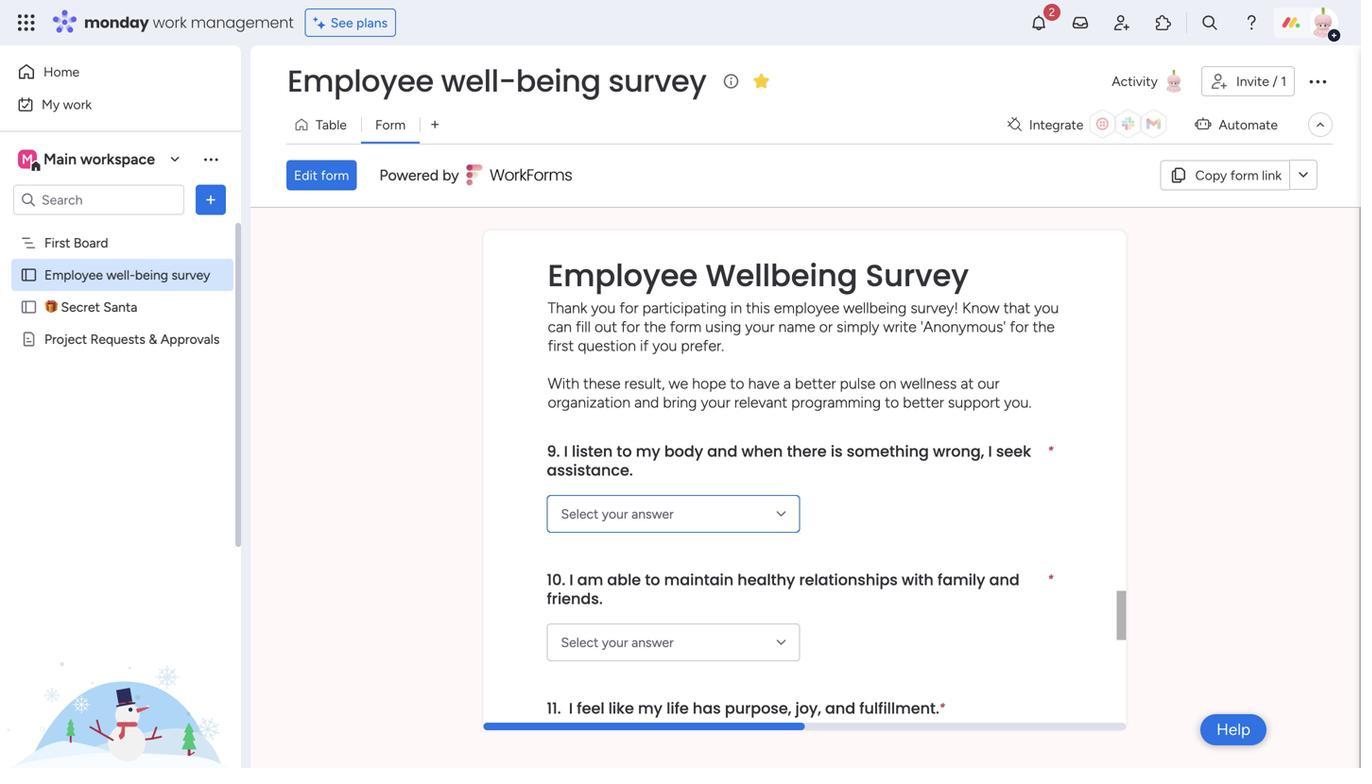 Task type: vqa. For each thing, say whether or not it's contained in the screenshot.
QUICK SEARCH RESULTS list box
no



Task type: locate. For each thing, give the bounding box(es) containing it.
your
[[745, 318, 775, 336], [701, 393, 730, 411], [602, 506, 628, 522], [602, 634, 628, 651]]

0 vertical spatial select
[[561, 506, 599, 522]]

remove from favorites image
[[752, 71, 771, 90]]

* inside 11.  i feel like my life has purpose, joy, and fulfillment. *
[[939, 701, 945, 714]]

to right able
[[645, 569, 660, 590]]

1 vertical spatial *
[[1048, 572, 1053, 586]]

for up the question
[[619, 299, 639, 317]]

inbox image
[[1071, 13, 1090, 32]]

1 vertical spatial public board image
[[20, 298, 38, 316]]

options image
[[201, 190, 220, 209]]

2 select your answer from the top
[[561, 634, 674, 651]]

1 vertical spatial answer
[[631, 634, 674, 651]]

form left the "link"
[[1230, 167, 1259, 183]]

better up 'programming'
[[795, 375, 836, 392]]

employee up table
[[287, 60, 434, 102]]

apps image
[[1154, 13, 1173, 32]]

1 horizontal spatial the
[[1033, 318, 1055, 336]]

organization
[[548, 393, 631, 411]]

1 answer from the top
[[631, 506, 674, 522]]

form
[[1230, 167, 1259, 183], [321, 167, 349, 183], [670, 318, 702, 336]]

list box
[[0, 223, 241, 611]]

to left the have
[[730, 375, 744, 392]]

1 vertical spatial employee well-being survey
[[44, 267, 210, 283]]

* for 10. i am able to maintain healthy relationships with family and friends.
[[1048, 572, 1053, 586]]

1 horizontal spatial work
[[153, 12, 187, 33]]

answer for my
[[631, 506, 674, 522]]

1 horizontal spatial being
[[516, 60, 601, 102]]

0 vertical spatial my
[[636, 441, 660, 462]]

my for to
[[636, 441, 660, 462]]

employee down "first board"
[[44, 267, 103, 283]]

Search in workspace field
[[40, 189, 158, 211]]

your down the this
[[745, 318, 775, 336]]

help button
[[1201, 715, 1267, 746]]

select your answer inside 10. i am able to maintain healthy relationships with family and friends. group
[[561, 634, 674, 651]]

am
[[577, 569, 603, 590]]

select down friends.
[[561, 634, 599, 651]]

1 vertical spatial select
[[561, 634, 599, 651]]

the up the if
[[644, 318, 666, 336]]

workspace
[[80, 150, 155, 168]]

9. i listen to my body and when there is something wrong, i seek assistance. group
[[547, 427, 1053, 556]]

select for 9. i listen to my body and when there is something wrong, i seek assistance.
[[561, 506, 599, 522]]

feel
[[577, 698, 604, 719]]

being inside list box
[[135, 267, 168, 283]]

if
[[640, 337, 649, 355]]

my inside 9. i listen to my body and when there is something wrong, i seek assistance.
[[636, 441, 660, 462]]

employee inside list box
[[44, 267, 103, 283]]

1 vertical spatial being
[[135, 267, 168, 283]]

form form
[[250, 208, 1359, 768]]

select inside 9. i listen to my body and when there is something wrong, i seek assistance. 'group'
[[561, 506, 599, 522]]

result,
[[624, 375, 665, 392]]

your inside with these result, we hope to have a better pulse on wellness at our organization and bring your relevant programming to better support you.
[[701, 393, 730, 411]]

0 horizontal spatial work
[[63, 96, 92, 112]]

secret
[[61, 299, 100, 315]]

select for 10. i am able to maintain healthy relationships with family and friends.
[[561, 634, 599, 651]]

1 horizontal spatial employee well-being survey
[[287, 60, 706, 102]]

work right monday
[[153, 12, 187, 33]]

see
[[331, 15, 353, 31]]

and right joy,
[[825, 698, 855, 719]]

support
[[948, 393, 1000, 411]]

and down result,
[[634, 393, 659, 411]]

my left body
[[636, 441, 660, 462]]

has
[[693, 698, 721, 719]]

i right 9.
[[564, 441, 568, 462]]

work for my
[[63, 96, 92, 112]]

public board image for 🎁 secret santa
[[20, 298, 38, 316]]

to
[[730, 375, 744, 392], [885, 393, 899, 411], [617, 441, 632, 462], [645, 569, 660, 590]]

your down the assistance.
[[602, 506, 628, 522]]

0 horizontal spatial being
[[135, 267, 168, 283]]

first
[[44, 235, 70, 251]]

work right my on the left top of the page
[[63, 96, 92, 112]]

2 select from the top
[[561, 634, 599, 651]]

plans
[[356, 15, 388, 31]]

public board image
[[20, 266, 38, 284], [20, 298, 38, 316]]

1 vertical spatial work
[[63, 96, 92, 112]]

survey up approvals
[[171, 267, 210, 283]]

* for 9. i listen to my body and when there is something wrong, i seek assistance.
[[1048, 444, 1053, 457]]

1 vertical spatial survey
[[171, 267, 210, 283]]

in
[[730, 299, 742, 317]]

to right listen
[[617, 441, 632, 462]]

2 the from the left
[[1033, 318, 1055, 336]]

progress bar inside form form
[[483, 723, 805, 731]]

you right 'that'
[[1034, 299, 1059, 317]]

1 horizontal spatial survey
[[608, 60, 706, 102]]

a
[[783, 375, 791, 392]]

2 horizontal spatial form
[[1230, 167, 1259, 183]]

select your answer down the assistance.
[[561, 506, 674, 522]]

form down participating
[[670, 318, 702, 336]]

employee
[[774, 299, 839, 317]]

2 horizontal spatial employee
[[548, 254, 698, 297]]

i right 11.
[[569, 698, 573, 719]]

2 horizontal spatial you
[[1034, 299, 1059, 317]]

have
[[748, 375, 780, 392]]

your down friends.
[[602, 634, 628, 651]]

edit form
[[294, 167, 349, 183]]

first board
[[44, 235, 108, 251]]

form for copy
[[1230, 167, 1259, 183]]

2 answer from the top
[[631, 634, 674, 651]]

0 horizontal spatial form
[[321, 167, 349, 183]]

the
[[644, 318, 666, 336], [1033, 318, 1055, 336]]

0 vertical spatial better
[[795, 375, 836, 392]]

and
[[634, 393, 659, 411], [707, 441, 738, 462], [989, 569, 1020, 590], [825, 698, 855, 719]]

notifications image
[[1029, 13, 1048, 32]]

survey left the show board description image
[[608, 60, 706, 102]]

select your answer down friends.
[[561, 634, 674, 651]]

better down wellness
[[903, 393, 944, 411]]

1 horizontal spatial form
[[670, 318, 702, 336]]

show board description image
[[720, 72, 742, 91]]

0 vertical spatial being
[[516, 60, 601, 102]]

survey
[[608, 60, 706, 102], [171, 267, 210, 283]]

invite members image
[[1112, 13, 1131, 32]]

employee well-being survey up santa
[[44, 267, 210, 283]]

by
[[442, 166, 459, 184]]

employee up out
[[548, 254, 698, 297]]

0 horizontal spatial the
[[644, 318, 666, 336]]

0 horizontal spatial employee
[[44, 267, 103, 283]]

9.
[[547, 441, 560, 462]]

for
[[619, 299, 639, 317], [621, 318, 640, 336], [1010, 318, 1029, 336]]

work inside button
[[63, 96, 92, 112]]

thank you for participating in this employee wellbeing survey! know that you can fill out for the form using your name or simply write 'anonymous' for the first question if you prefer.
[[548, 299, 1059, 355]]

project requests & approvals
[[44, 331, 220, 347]]

0 vertical spatial public board image
[[20, 266, 38, 284]]

employee well-being survey up add view image
[[287, 60, 706, 102]]

form inside thank you for participating in this employee wellbeing survey! know that you can fill out for the form using your name or simply write 'anonymous' for the first question if you prefer.
[[670, 318, 702, 336]]

employee
[[287, 60, 434, 102], [548, 254, 698, 297], [44, 267, 103, 283]]

* inside 9. i listen to my body and when there is something wrong, i seek assistance. 'group'
[[1048, 444, 1053, 457]]

1 vertical spatial my
[[638, 698, 663, 719]]

i for 10. i am able to maintain healthy relationships with family and friends.
[[569, 569, 573, 590]]

integrate
[[1029, 117, 1084, 133]]

answer inside 10. i am able to maintain healthy relationships with family and friends. group
[[631, 634, 674, 651]]

fill
[[576, 318, 591, 336]]

your down hope
[[701, 393, 730, 411]]

with
[[548, 375, 579, 392]]

form right edit
[[321, 167, 349, 183]]

i for 9. i listen to my body and when there is something wrong, i seek assistance.
[[564, 441, 568, 462]]

when
[[741, 441, 783, 462]]

you up out
[[591, 299, 616, 317]]

this
[[746, 299, 770, 317]]

main workspace
[[43, 150, 155, 168]]

table button
[[286, 110, 361, 140]]

select your answer inside 9. i listen to my body and when there is something wrong, i seek assistance. 'group'
[[561, 506, 674, 522]]

1 vertical spatial well-
[[106, 267, 135, 283]]

that
[[1003, 299, 1031, 317]]

1 horizontal spatial better
[[903, 393, 944, 411]]

select inside 10. i am able to maintain healthy relationships with family and friends. group
[[561, 634, 599, 651]]

* inside 10. i am able to maintain healthy relationships with family and friends. group
[[1048, 572, 1053, 586]]

my left 'life'
[[638, 698, 663, 719]]

see plans button
[[305, 9, 396, 37]]

0 vertical spatial work
[[153, 12, 187, 33]]

and right the family
[[989, 569, 1020, 590]]

i left seek
[[988, 441, 992, 462]]

something
[[847, 441, 929, 462]]

able
[[607, 569, 641, 590]]

powered
[[379, 166, 439, 184]]

2 public board image from the top
[[20, 298, 38, 316]]

1 select your answer from the top
[[561, 506, 674, 522]]

answer inside 9. i listen to my body and when there is something wrong, i seek assistance. 'group'
[[631, 506, 674, 522]]

0 vertical spatial well-
[[441, 60, 516, 102]]

first
[[548, 337, 574, 355]]

answer down body
[[631, 506, 674, 522]]

0 vertical spatial select your answer
[[561, 506, 674, 522]]

2 vertical spatial *
[[939, 701, 945, 714]]

or
[[819, 318, 833, 336]]

progress bar
[[483, 723, 805, 731]]

hope
[[692, 375, 726, 392]]

workspace image
[[18, 149, 37, 170]]

public board image for employee well-being survey
[[20, 266, 38, 284]]

monday work management
[[84, 12, 294, 33]]

answer
[[631, 506, 674, 522], [631, 634, 674, 651]]

select down the assistance.
[[561, 506, 599, 522]]

you
[[591, 299, 616, 317], [1034, 299, 1059, 317], [652, 337, 677, 355]]

i
[[564, 441, 568, 462], [988, 441, 992, 462], [569, 569, 573, 590], [569, 698, 573, 719]]

0 vertical spatial answer
[[631, 506, 674, 522]]

form button
[[361, 110, 420, 140]]

10. i am able to maintain healthy relationships with family and friends. group
[[547, 556, 1053, 684]]

invite
[[1236, 73, 1269, 89]]

you right the if
[[652, 337, 677, 355]]

0 horizontal spatial you
[[591, 299, 616, 317]]

main
[[43, 150, 77, 168]]

help image
[[1242, 13, 1261, 32]]

options image
[[1306, 70, 1329, 93]]

friends.
[[547, 588, 603, 609]]

1 public board image from the top
[[20, 266, 38, 284]]

answer down able
[[631, 634, 674, 651]]

the right ''anonymous''
[[1033, 318, 1055, 336]]

you.
[[1004, 393, 1032, 411]]

answer for to
[[631, 634, 674, 651]]

m
[[22, 151, 33, 167]]

my for like
[[638, 698, 663, 719]]

i right 10.
[[569, 569, 573, 590]]

0 vertical spatial *
[[1048, 444, 1053, 457]]

wellness
[[900, 375, 957, 392]]

0 vertical spatial employee well-being survey
[[287, 60, 706, 102]]

1 vertical spatial select your answer
[[561, 634, 674, 651]]

Employee well-being survey field
[[283, 60, 711, 102]]

approvals
[[160, 331, 220, 347]]

0 horizontal spatial better
[[795, 375, 836, 392]]

i inside '10. i am able to maintain healthy relationships with family and friends.'
[[569, 569, 573, 590]]

ruby anderson image
[[1308, 8, 1338, 38]]

1 select from the top
[[561, 506, 599, 522]]

collapse board header image
[[1313, 117, 1328, 132]]

for up the if
[[621, 318, 640, 336]]

and right body
[[707, 441, 738, 462]]

option
[[0, 226, 241, 230]]

2 image
[[1043, 1, 1060, 22]]



Task type: describe. For each thing, give the bounding box(es) containing it.
table
[[316, 117, 347, 133]]

maintain
[[664, 569, 734, 590]]

help
[[1217, 720, 1250, 740]]

requests
[[90, 331, 145, 347]]

powered by
[[379, 166, 459, 184]]

and inside '10. i am able to maintain healthy relationships with family and friends.'
[[989, 569, 1020, 590]]

these
[[583, 375, 621, 392]]

thank
[[548, 299, 587, 317]]

list box containing first board
[[0, 223, 241, 611]]

and inside 9. i listen to my body and when there is something wrong, i seek assistance.
[[707, 441, 738, 462]]

pulse
[[840, 375, 876, 392]]

1 horizontal spatial you
[[652, 337, 677, 355]]

there
[[787, 441, 827, 462]]

0 horizontal spatial well-
[[106, 267, 135, 283]]

your inside 9. i listen to my body and when there is something wrong, i seek assistance. 'group'
[[602, 506, 628, 522]]

survey!
[[910, 299, 958, 317]]

11.  i feel like my life has purpose, joy, and fulfillment. *
[[547, 698, 945, 719]]

0 horizontal spatial employee well-being survey
[[44, 267, 210, 283]]

10. i am able to maintain healthy relationships with family and friends.
[[547, 569, 1023, 609]]

out
[[595, 318, 617, 336]]

relationships
[[799, 569, 898, 590]]

can
[[548, 318, 572, 336]]

project
[[44, 331, 87, 347]]

workspace options image
[[201, 150, 220, 168]]

10.
[[547, 569, 565, 590]]

survey
[[866, 254, 969, 297]]

work for monday
[[153, 12, 187, 33]]

form for edit
[[321, 167, 349, 183]]

body
[[664, 441, 703, 462]]

wrong,
[[933, 441, 984, 462]]

invite / 1 button
[[1201, 66, 1295, 96]]

my
[[42, 96, 60, 112]]

9. i listen to my body and when there is something wrong, i seek assistance.
[[547, 441, 1035, 481]]

copy form link button
[[1160, 160, 1289, 190]]

using
[[705, 318, 741, 336]]

select your answer for to
[[561, 506, 674, 522]]

&
[[149, 331, 157, 347]]

prefer.
[[681, 337, 724, 355]]

listen
[[572, 441, 613, 462]]

lottie animation image
[[0, 577, 241, 768]]

employee inside form form
[[548, 254, 698, 297]]

seek
[[996, 441, 1031, 462]]

healthy
[[738, 569, 795, 590]]

🎁 secret santa
[[44, 299, 137, 315]]

wellbeing
[[706, 254, 858, 297]]

with
[[902, 569, 934, 590]]

life
[[666, 698, 689, 719]]

your inside thank you for participating in this employee wellbeing survey! know that you can fill out for the form using your name or simply write 'anonymous' for the first question if you prefer.
[[745, 318, 775, 336]]

management
[[191, 12, 294, 33]]

our
[[978, 375, 1000, 392]]

1 vertical spatial better
[[903, 393, 944, 411]]

automate
[[1219, 117, 1278, 133]]

autopilot image
[[1195, 112, 1211, 136]]

1 horizontal spatial employee
[[287, 60, 434, 102]]

like
[[608, 698, 634, 719]]

/
[[1272, 73, 1278, 89]]

to inside '10. i am able to maintain healthy relationships with family and friends.'
[[645, 569, 660, 590]]

0 vertical spatial survey
[[608, 60, 706, 102]]

is
[[831, 441, 843, 462]]

write
[[883, 318, 917, 336]]

1
[[1281, 73, 1286, 89]]

name
[[778, 318, 815, 336]]

add view image
[[431, 118, 439, 132]]

link
[[1262, 167, 1282, 183]]

santa
[[103, 299, 137, 315]]

to down on
[[885, 393, 899, 411]]

participating
[[642, 299, 727, 317]]

workspace selection element
[[18, 148, 158, 172]]

dapulse integrations image
[[1008, 118, 1022, 132]]

1 the from the left
[[644, 318, 666, 336]]

select your answer for able
[[561, 634, 674, 651]]

search everything image
[[1200, 13, 1219, 32]]

bring
[[663, 393, 697, 411]]

fulfillment.
[[859, 698, 939, 719]]

your inside 10. i am able to maintain healthy relationships with family and friends. group
[[602, 634, 628, 651]]

simply
[[836, 318, 879, 336]]

at
[[961, 375, 974, 392]]

question
[[578, 337, 636, 355]]

activity
[[1112, 73, 1158, 89]]

select product image
[[17, 13, 36, 32]]

edit
[[294, 167, 318, 183]]

board
[[74, 235, 108, 251]]

my work
[[42, 96, 92, 112]]

11.
[[547, 698, 561, 719]]

for down 'that'
[[1010, 318, 1029, 336]]

home button
[[11, 57, 203, 87]]

0 horizontal spatial survey
[[171, 267, 210, 283]]

1 horizontal spatial well-
[[441, 60, 516, 102]]

home
[[43, 64, 80, 80]]

wellbeing
[[843, 299, 907, 317]]

invite / 1
[[1236, 73, 1286, 89]]

assistance.
[[547, 460, 633, 481]]

workforms logo image
[[467, 160, 573, 190]]

form
[[375, 117, 406, 133]]

my work button
[[11, 89, 203, 120]]

employee wellbeing survey
[[548, 254, 969, 297]]

we
[[669, 375, 688, 392]]

monday
[[84, 12, 149, 33]]

lottie animation element
[[0, 577, 241, 768]]

on
[[879, 375, 896, 392]]

programming
[[791, 393, 881, 411]]

and inside with these result, we hope to have a better pulse on wellness at our organization and bring your relevant programming to better support you.
[[634, 393, 659, 411]]

i for 11.  i feel like my life has purpose, joy, and fulfillment. *
[[569, 698, 573, 719]]

to inside 9. i listen to my body and when there is something wrong, i seek assistance.
[[617, 441, 632, 462]]

🎁
[[44, 299, 58, 315]]

family
[[938, 569, 985, 590]]

know
[[962, 299, 1000, 317]]

purpose,
[[725, 698, 791, 719]]

copy form link
[[1195, 167, 1282, 183]]



